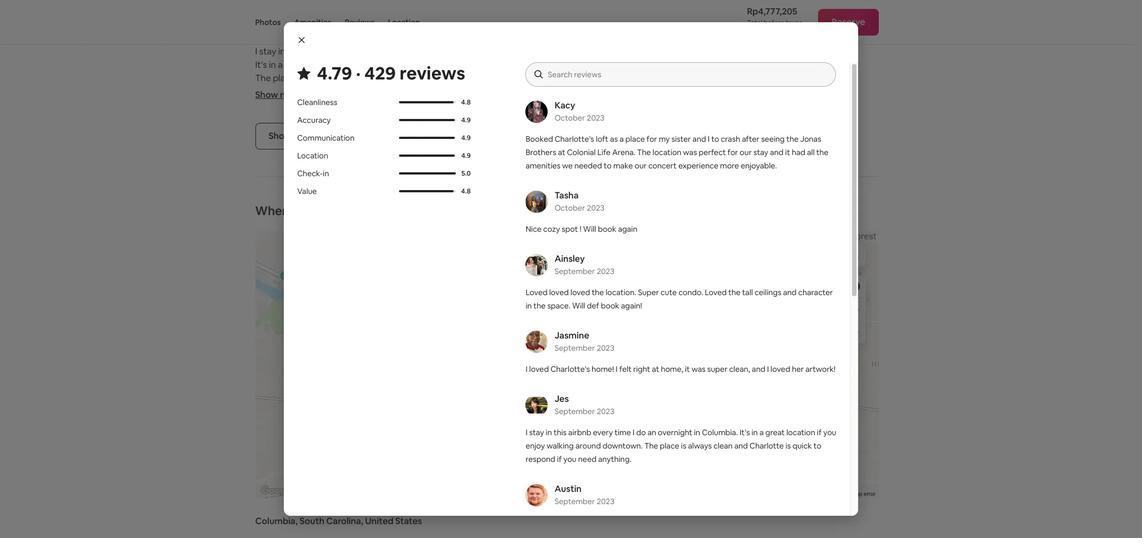 Task type: locate. For each thing, give the bounding box(es) containing it.
downtown. inside 4.79 · 429 reviews dialog
[[603, 442, 643, 452]]

2 horizontal spatial location
[[787, 428, 816, 438]]

austin image
[[572, 13, 594, 36]]

for left my
[[647, 134, 657, 144]]

austin for austin
[[600, 12, 627, 24]]

report a map error
[[829, 492, 876, 498]]

columbia.
[[457, 46, 498, 57], [702, 428, 738, 438]]

reviews inside dialog
[[400, 62, 466, 85]]

jes september 2023 inside list
[[284, 12, 344, 36]]

walking down location button
[[392, 59, 423, 71]]

for down "crash"
[[728, 148, 738, 158]]

september inside jasmine september 2023
[[555, 344, 595, 354]]

0 vertical spatial was
[[683, 148, 697, 158]]

0 horizontal spatial list item
[[251, 0, 514, 13]]

booked
[[526, 134, 553, 144]]

jasmine image
[[526, 331, 548, 354], [526, 331, 548, 354]]

def
[[587, 301, 599, 311]]

book left again
[[598, 224, 617, 234]]

quick inside 4.79 · 429 reviews dialog
[[793, 442, 812, 452]]

Search reviews, Press 'Enter' to search text field
[[548, 69, 826, 80]]

september inside 'ainsley september 2023'
[[555, 267, 595, 277]]

place inside booked charlotte's loft as a place for my sister and i to crash after seeing the jonas brothers at colonial life arena. the location was perfect for our stay and it had all the amenities we needed to make our concert experience more enjoyable.
[[626, 134, 645, 144]]

429 down accuracy
[[305, 130, 320, 142]]

all down accuracy
[[293, 130, 303, 142]]

location right reviews
[[388, 17, 420, 27]]

2023 inside jasmine september 2023
[[597, 344, 615, 354]]

overnight inside 4.79 · 429 reviews dialog
[[658, 428, 693, 438]]

4.9 out of 5.0 image
[[400, 119, 456, 121], [400, 119, 455, 121], [400, 137, 456, 139], [400, 137, 455, 139], [400, 155, 456, 157], [400, 155, 455, 157]]

1 vertical spatial great
[[766, 428, 785, 438]]

1 horizontal spatial reviews
[[400, 62, 466, 85]]

1 horizontal spatial place
[[626, 134, 645, 144]]

1 4.9 from the top
[[462, 116, 471, 125]]

show left cleanliness
[[255, 89, 278, 101]]

1 vertical spatial always
[[688, 442, 712, 452]]

jes right photos
[[284, 12, 299, 24]]

1 horizontal spatial jes
[[555, 394, 569, 405]]

0 vertical spatial place
[[273, 72, 295, 84]]

1 vertical spatial the
[[637, 148, 651, 158]]

1 vertical spatial walking
[[547, 442, 574, 452]]

1 vertical spatial it's
[[740, 428, 750, 438]]

2 october from the top
[[555, 203, 585, 213]]

will
[[583, 224, 596, 234], [572, 301, 585, 311]]

2023 inside 'austin september 2023'
[[597, 497, 615, 507]]

south
[[300, 516, 325, 528]]

all
[[293, 130, 303, 142], [807, 148, 815, 158]]

1 horizontal spatial it's
[[740, 428, 750, 438]]

1 vertical spatial overnight
[[658, 428, 693, 438]]

the up "def"
[[592, 288, 604, 298]]

our down after
[[740, 148, 752, 158]]

jes image
[[255, 13, 278, 36], [255, 13, 278, 36], [526, 395, 548, 417]]

always
[[305, 72, 332, 84], [688, 442, 712, 452]]

4.79
[[317, 62, 353, 85]]

loft
[[596, 134, 609, 144]]

october down tasha
[[555, 203, 585, 213]]

taxes
[[786, 18, 803, 27]]

more down perfect
[[720, 161, 739, 171]]

this
[[287, 46, 302, 57], [554, 428, 567, 438]]

4.8 for cleanliness
[[462, 98, 471, 107]]

2 loved from the left
[[705, 288, 727, 298]]

need up show all 429 reviews
[[272, 86, 293, 97]]

429 inside button
[[305, 130, 320, 142]]

0 vertical spatial charlotte
[[375, 72, 415, 84]]

0 horizontal spatial every
[[332, 46, 355, 57]]

1 vertical spatial austin
[[555, 484, 582, 496]]

show down show more
[[269, 130, 292, 142]]

0 vertical spatial jes september 2023
[[284, 12, 344, 36]]

2 4.8 from the top
[[462, 187, 471, 196]]

always inside list
[[305, 72, 332, 84]]

the down "jonas"
[[817, 148, 829, 158]]

location inside 4.79 · 429 reviews dialog
[[297, 151, 328, 161]]

stay down photos
[[259, 46, 276, 57]]

1 horizontal spatial downtown.
[[603, 442, 643, 452]]

0 vertical spatial the
[[255, 72, 271, 84]]

0 vertical spatial need
[[272, 86, 293, 97]]

2 horizontal spatial stay
[[754, 148, 769, 158]]

1 vertical spatial time
[[615, 428, 631, 438]]

was
[[683, 148, 697, 158], [692, 365, 706, 375]]

it's inside list
[[255, 59, 267, 71]]

1 vertical spatial reviews
[[322, 130, 354, 142]]

tasha image
[[526, 191, 548, 213], [526, 191, 548, 213]]

loved up "def"
[[571, 288, 590, 298]]

jes right jes icon
[[555, 394, 569, 405]]

google image
[[258, 484, 295, 499]]

0 horizontal spatial it
[[685, 365, 690, 375]]

1 vertical spatial for
[[728, 148, 738, 158]]

0 vertical spatial book
[[598, 224, 617, 234]]

0 vertical spatial an
[[395, 46, 405, 57]]

nice
[[526, 224, 542, 234]]

429 inside dialog
[[365, 62, 396, 85]]

1 vertical spatial 4.8
[[462, 187, 471, 196]]

1 horizontal spatial i stay in this airbnb every time i do an overnight in columbia. it's in a great location if you enjoy walking around downtown. the place is always clean and charlotte is quick to respond if you need anything.
[[526, 428, 837, 465]]

do inside 4.79 · 429 reviews dialog
[[637, 428, 646, 438]]

stay up enjoyable.
[[754, 148, 769, 158]]

our right make
[[635, 161, 647, 171]]

0 vertical spatial it
[[786, 148, 790, 158]]

2023 inside kacy october 2023
[[587, 113, 605, 123]]

at right right
[[652, 365, 659, 375]]

had
[[792, 148, 806, 158]]

0 vertical spatial time
[[357, 46, 376, 57]]

respond
[[460, 72, 493, 84], [526, 455, 556, 465]]

2 vertical spatial place
[[660, 442, 680, 452]]

1 list item from the left
[[251, 0, 514, 13]]

3 4.9 from the top
[[462, 151, 471, 160]]

need inside 4.79 · 429 reviews dialog
[[578, 455, 597, 465]]

ceilings
[[755, 288, 782, 298]]

0 vertical spatial show
[[255, 89, 278, 101]]

0 horizontal spatial austin
[[555, 484, 582, 496]]

i
[[255, 46, 257, 57], [378, 46, 380, 57], [708, 134, 710, 144], [526, 365, 528, 375], [616, 365, 618, 375], [767, 365, 769, 375], [526, 428, 528, 438], [633, 428, 635, 438]]

0 vertical spatial all
[[293, 130, 303, 142]]

location
[[309, 59, 342, 71], [653, 148, 682, 158], [787, 428, 816, 438]]

jes september 2023 left reviews
[[284, 12, 344, 36]]

stay down jes icon
[[529, 428, 544, 438]]

it's
[[255, 59, 267, 71], [740, 428, 750, 438]]

0 horizontal spatial location
[[309, 59, 342, 71]]

google map
showing 14 points of interest. region
[[155, 118, 1010, 539]]

an
[[395, 46, 405, 57], [648, 428, 656, 438]]

1 horizontal spatial overnight
[[658, 428, 693, 438]]

october inside tasha october 2023
[[555, 203, 585, 213]]

0 vertical spatial overnight
[[406, 46, 446, 57]]

september
[[284, 25, 325, 36], [555, 267, 595, 277], [555, 344, 595, 354], [555, 407, 595, 417], [555, 497, 595, 507]]

september inside 'austin september 2023'
[[555, 497, 595, 507]]

jes september 2023 down home!
[[555, 394, 615, 417]]

quick
[[425, 72, 447, 84], [793, 442, 812, 452]]

book right "def"
[[601, 301, 620, 311]]

enjoy right the ·
[[368, 59, 390, 71]]

reviews inside button
[[322, 130, 354, 142]]

her
[[792, 365, 804, 375]]

0 vertical spatial anything.
[[295, 86, 333, 97]]

columbia. inside 4.79 · 429 reviews dialog
[[702, 428, 738, 438]]

0 horizontal spatial do
[[382, 46, 393, 57]]

anything.
[[295, 86, 333, 97], [598, 455, 632, 465]]

show inside button
[[269, 130, 292, 142]]

this inside 4.79 · 429 reviews dialog
[[554, 428, 567, 438]]

0 horizontal spatial 429
[[305, 130, 320, 142]]

1 horizontal spatial quick
[[793, 442, 812, 452]]

my
[[659, 134, 670, 144]]

quick inside list
[[425, 72, 447, 84]]

and
[[358, 72, 374, 84], [693, 134, 706, 144], [770, 148, 784, 158], [783, 288, 797, 298], [752, 365, 766, 375], [735, 442, 748, 452]]

0 horizontal spatial i stay in this airbnb every time i do an overnight in columbia. it's in a great location if you enjoy walking around downtown. the place is always clean and charlotte is quick to respond if you need anything.
[[255, 46, 502, 97]]

0 vertical spatial every
[[332, 46, 355, 57]]

1 horizontal spatial it
[[786, 148, 790, 158]]

at
[[558, 148, 565, 158], [652, 365, 659, 375]]

again
[[618, 224, 638, 234]]

stay inside booked charlotte's loft as a place for my sister and i to crash after seeing the jonas brothers at colonial life arena. the location was perfect for our stay and it had all the amenities we needed to make our concert experience more enjoyable.
[[754, 148, 769, 158]]

october inside kacy october 2023
[[555, 113, 585, 123]]

1 vertical spatial clean
[[714, 442, 733, 452]]

value
[[297, 187, 317, 197]]

airbnb inside 4.79 · 429 reviews dialog
[[569, 428, 592, 438]]

cute
[[661, 288, 677, 298]]

0 horizontal spatial around
[[425, 59, 454, 71]]

1 vertical spatial charlotte
[[750, 442, 784, 452]]

0 horizontal spatial more
[[280, 89, 302, 101]]

a
[[278, 59, 283, 71], [620, 134, 624, 144], [760, 428, 764, 438], [847, 492, 850, 498]]

0 vertical spatial reviews
[[400, 62, 466, 85]]

artwork!
[[806, 365, 836, 375]]

1 vertical spatial do
[[637, 428, 646, 438]]

0 horizontal spatial downtown.
[[456, 59, 502, 71]]

anything. up 'austin september 2023'
[[598, 455, 632, 465]]

will left "def"
[[572, 301, 585, 311]]

0 vertical spatial columbia.
[[457, 46, 498, 57]]

downtown.
[[456, 59, 502, 71], [603, 442, 643, 452]]

1 horizontal spatial always
[[688, 442, 712, 452]]

jonas
[[801, 134, 822, 144]]

october for kacy
[[555, 113, 585, 123]]

0 horizontal spatial stay
[[259, 46, 276, 57]]

4.8 out of 5.0 image
[[400, 101, 456, 104], [400, 101, 454, 104], [400, 190, 456, 193], [400, 190, 454, 193]]

booked charlotte's loft as a place for my sister and i to crash after seeing the jonas brothers at colonial life arena. the location was perfect for our stay and it had all the amenities we needed to make our concert experience more enjoyable.
[[526, 134, 829, 171]]

0 vertical spatial it's
[[255, 59, 267, 71]]

october down the kacy
[[555, 113, 585, 123]]

where
[[255, 203, 294, 219]]

time inside list
[[357, 46, 376, 57]]

loved left 'her'
[[771, 365, 791, 375]]

1 vertical spatial all
[[807, 148, 815, 158]]

home!
[[592, 365, 614, 375]]

loved up space.
[[549, 288, 569, 298]]

for
[[647, 134, 657, 144], [728, 148, 738, 158]]

all right "had"
[[807, 148, 815, 158]]

great inside list
[[285, 59, 307, 71]]

4.8 for value
[[462, 187, 471, 196]]

0 horizontal spatial always
[[305, 72, 332, 84]]

charlotte's up colonial
[[555, 134, 594, 144]]

walking down jes icon
[[547, 442, 574, 452]]

2023 for nice cozy spot ! will book again
[[587, 203, 605, 213]]

more up accuracy
[[280, 89, 302, 101]]

1 vertical spatial jes
[[555, 394, 569, 405]]

more inside booked charlotte's loft as a place for my sister and i to crash after seeing the jonas brothers at colonial life arena. the location was perfect for our stay and it had all the amenities we needed to make our concert experience more enjoyable.
[[720, 161, 739, 171]]

1 4.8 from the top
[[462, 98, 471, 107]]

1 vertical spatial every
[[593, 428, 613, 438]]

your stay location, map pin image
[[553, 352, 580, 379]]

1 vertical spatial charlotte's
[[551, 365, 590, 375]]

rp4,777,205 total before taxes
[[747, 6, 803, 27]]

accuracy
[[297, 115, 331, 125]]

jes
[[284, 12, 299, 24], [555, 394, 569, 405]]

2023 inside tasha october 2023
[[587, 203, 605, 213]]

loved right condo.
[[705, 288, 727, 298]]

2023
[[326, 25, 344, 36], [587, 113, 605, 123], [587, 203, 605, 213], [597, 267, 615, 277], [597, 344, 615, 354], [597, 407, 615, 417], [597, 497, 615, 507]]

cleanliness
[[297, 97, 337, 107]]

0 vertical spatial austin
[[600, 12, 627, 24]]

walking
[[392, 59, 423, 71], [547, 442, 574, 452]]

loved up space.
[[526, 288, 548, 298]]

clean inside 4.79 · 429 reviews dialog
[[714, 442, 733, 452]]

loved left your stay location, map pin image on the bottom of page
[[529, 365, 549, 375]]

429 for ·
[[365, 62, 396, 85]]

0 vertical spatial more
[[280, 89, 302, 101]]

0 vertical spatial quick
[[425, 72, 447, 84]]

list item
[[251, 0, 514, 13], [567, 0, 831, 13]]

1 horizontal spatial an
[[648, 428, 656, 438]]

429 right the ·
[[365, 62, 396, 85]]

4.8
[[462, 98, 471, 107], [462, 187, 471, 196]]

anything. up cleanliness
[[295, 86, 333, 97]]

austin
[[600, 12, 627, 24], [555, 484, 582, 496]]

drag pegman onto the map to open street view image
[[843, 244, 866, 267]]

0 horizontal spatial clean
[[334, 72, 356, 84]]

overnight inside list
[[406, 46, 446, 57]]

at up we
[[558, 148, 565, 158]]

loved
[[549, 288, 569, 298], [571, 288, 590, 298], [529, 365, 549, 375], [771, 365, 791, 375]]

enjoy
[[368, 59, 390, 71], [526, 442, 545, 452]]

was left super
[[692, 365, 706, 375]]

charlotte's inside booked charlotte's loft as a place for my sister and i to crash after seeing the jonas brothers at colonial life arena. the location was perfect for our stay and it had all the amenities we needed to make our concert experience more enjoyable.
[[555, 134, 594, 144]]

before
[[764, 18, 785, 27]]

0 vertical spatial do
[[382, 46, 393, 57]]

1 vertical spatial it
[[685, 365, 690, 375]]

austin image
[[572, 13, 594, 36], [526, 485, 548, 507], [526, 485, 548, 507]]

charlotte's down jasmine september 2023
[[551, 365, 590, 375]]

1 horizontal spatial all
[[807, 148, 815, 158]]

0 vertical spatial at
[[558, 148, 565, 158]]

charlotte
[[375, 72, 415, 84], [750, 442, 784, 452]]

0 vertical spatial around
[[425, 59, 454, 71]]

4.9 for accuracy
[[462, 116, 471, 125]]

show inside list
[[255, 89, 278, 101]]

1 horizontal spatial airbnb
[[569, 428, 592, 438]]

zoom in image
[[850, 306, 859, 314]]

location
[[388, 17, 420, 27], [297, 151, 328, 161]]

list
[[251, 0, 883, 123]]

0 vertical spatial airbnb
[[304, 46, 330, 57]]

every inside 4.79 · 429 reviews dialog
[[593, 428, 613, 438]]

2023 inside 'ainsley september 2023'
[[597, 267, 615, 277]]

a inside booked charlotte's loft as a place for my sister and i to crash after seeing the jonas brothers at colonial life arena. the location was perfect for our stay and it had all the amenities we needed to make our concert experience more enjoyable.
[[620, 134, 624, 144]]

it right home,
[[685, 365, 690, 375]]

october
[[555, 113, 585, 123], [555, 203, 585, 213]]

respond inside 4.79 · 429 reviews dialog
[[526, 455, 556, 465]]

need up 'austin september 2023'
[[578, 455, 597, 465]]

super
[[708, 365, 728, 375]]

jasmine
[[555, 330, 590, 342]]

5.0 out of 5.0 image
[[400, 173, 456, 175], [400, 173, 456, 175]]

was up the experience
[[683, 148, 697, 158]]

0 vertical spatial 4.8
[[462, 98, 471, 107]]

perfect
[[699, 148, 726, 158]]

stay
[[259, 46, 276, 57], [754, 148, 769, 158], [529, 428, 544, 438]]

place
[[273, 72, 295, 84], [626, 134, 645, 144], [660, 442, 680, 452]]

was inside booked charlotte's loft as a place for my sister and i to crash after seeing the jonas brothers at colonial life arena. the location was perfect for our stay and it had all the amenities we needed to make our concert experience more enjoyable.
[[683, 148, 697, 158]]

it
[[786, 148, 790, 158], [685, 365, 690, 375]]

2 4.9 from the top
[[462, 134, 471, 143]]

1 horizontal spatial location
[[653, 148, 682, 158]]

0 vertical spatial charlotte's
[[555, 134, 594, 144]]

0 vertical spatial i stay in this airbnb every time i do an overnight in columbia. it's in a great location if you enjoy walking around downtown. the place is always clean and charlotte is quick to respond if you need anything.
[[255, 46, 502, 97]]

kacy image
[[526, 101, 548, 123], [526, 101, 548, 123]]

i stay in this airbnb every time i do an overnight in columbia. it's in a great location if you enjoy walking around downtown. the place is always clean and charlotte is quick to respond if you need anything.
[[255, 46, 502, 97], [526, 428, 837, 465]]

enjoy inside 4.79 · 429 reviews dialog
[[526, 442, 545, 452]]

nice cozy spot ! will book again
[[526, 224, 638, 234]]

list containing jes
[[251, 0, 883, 123]]

1 horizontal spatial more
[[720, 161, 739, 171]]

ainsley image
[[526, 254, 548, 277], [526, 254, 548, 277]]

you
[[351, 59, 366, 71], [255, 86, 270, 97], [824, 428, 837, 438], [564, 455, 577, 465]]

if
[[344, 59, 349, 71], [495, 72, 501, 84], [817, 428, 822, 438], [557, 455, 562, 465]]

1 october from the top
[[555, 113, 585, 123]]

charlotte inside 4.79 · 429 reviews dialog
[[750, 442, 784, 452]]

1 horizontal spatial walking
[[547, 442, 574, 452]]

4.9
[[462, 116, 471, 125], [462, 134, 471, 143], [462, 151, 471, 160]]

0 horizontal spatial overnight
[[406, 46, 446, 57]]

jes september 2023
[[284, 12, 344, 36], [555, 394, 615, 417]]

reviews for 4.79 · 429 reviews
[[400, 62, 466, 85]]

0 horizontal spatial all
[[293, 130, 303, 142]]

429
[[365, 62, 396, 85], [305, 130, 320, 142]]

0 vertical spatial respond
[[460, 72, 493, 84]]

0 vertical spatial 4.9
[[462, 116, 471, 125]]

1 vertical spatial columbia.
[[702, 428, 738, 438]]

reviews
[[345, 17, 375, 27]]

1 horizontal spatial every
[[593, 428, 613, 438]]

will right ! at the top right of the page
[[583, 224, 596, 234]]

0 vertical spatial this
[[287, 46, 302, 57]]

1 vertical spatial this
[[554, 428, 567, 438]]

around
[[425, 59, 454, 71], [576, 442, 601, 452]]

austin inside 'austin september 2023'
[[555, 484, 582, 496]]

our
[[740, 148, 752, 158], [635, 161, 647, 171]]

reserve button
[[819, 9, 879, 36]]

austin for austin september 2023
[[555, 484, 582, 496]]

it inside booked charlotte's loft as a place for my sister and i to crash after seeing the jonas brothers at colonial life arena. the location was perfect for our stay and it had all the amenities we needed to make our concert experience more enjoyable.
[[786, 148, 790, 158]]

location up 'check-in'
[[297, 151, 328, 161]]

loved
[[526, 288, 548, 298], [705, 288, 727, 298]]

enjoy down jes icon
[[526, 442, 545, 452]]

5.0
[[462, 169, 471, 178]]

1 horizontal spatial enjoy
[[526, 442, 545, 452]]

charlotte's
[[555, 134, 594, 144], [551, 365, 590, 375]]

it left "had"
[[786, 148, 790, 158]]



Task type: describe. For each thing, give the bounding box(es) containing it.
felt
[[620, 365, 632, 375]]

0 horizontal spatial for
[[647, 134, 657, 144]]

show all 429 reviews button
[[255, 123, 368, 150]]

anything. inside list
[[295, 86, 333, 97]]

enjoyable.
[[741, 161, 777, 171]]

space.
[[548, 301, 571, 311]]

location inside booked charlotte's loft as a place for my sister and i to crash after seeing the jonas brothers at colonial life arena. the location was perfect for our stay and it had all the amenities we needed to make our concert experience more enjoyable.
[[653, 148, 682, 158]]

carolina,
[[326, 516, 363, 528]]

2023 for i stay in this airbnb every time i do an overnight in columbia. it's in a great location if you enjoy walking around downtown. the place is always clean and charlotte is quick to respond if you need anything.
[[597, 407, 615, 417]]

show all 429 reviews
[[269, 130, 354, 142]]

tall
[[742, 288, 753, 298]]

0 horizontal spatial an
[[395, 46, 405, 57]]

tasha
[[555, 190, 579, 202]]

life
[[598, 148, 611, 158]]

anything. inside 4.79 · 429 reviews dialog
[[598, 455, 632, 465]]

right
[[633, 365, 650, 375]]

communication
[[297, 133, 355, 143]]

i stay in this airbnb every time i do an overnight in columbia. it's in a great location if you enjoy walking around downtown. the place is always clean and charlotte is quick to respond if you need anything. inside 4.79 · 429 reviews dialog
[[526, 428, 837, 465]]

book inside loved loved loved the location. super cute condo. loved the tall ceilings and character in the space. will def book again!
[[601, 301, 620, 311]]

0 vertical spatial walking
[[392, 59, 423, 71]]

condo.
[[679, 288, 703, 298]]

the up "had"
[[787, 134, 799, 144]]

0 vertical spatial location
[[309, 59, 342, 71]]

add a place to the map image
[[848, 281, 861, 294]]

arena.
[[612, 148, 636, 158]]

0 horizontal spatial jes
[[284, 12, 299, 24]]

jes september 2023 inside 4.79 · 429 reviews dialog
[[555, 394, 615, 417]]

jes inside 4.79 · 429 reviews dialog
[[555, 394, 569, 405]]

september for loved loved loved the location. super cute condo. loved the tall ceilings and character in the space. will def book again!
[[555, 267, 595, 277]]

columbia, south carolina, united states
[[255, 516, 422, 528]]

spot
[[562, 224, 578, 234]]

jes image
[[526, 395, 548, 417]]

reserve
[[832, 16, 866, 28]]

4.79 · 429 reviews
[[317, 62, 466, 85]]

united
[[365, 516, 394, 528]]

photos
[[255, 17, 281, 27]]

home,
[[661, 365, 684, 375]]

2 horizontal spatial place
[[660, 442, 680, 452]]

great inside 4.79 · 429 reviews dialog
[[766, 428, 785, 438]]

will inside loved loved loved the location. super cute condo. loved the tall ceilings and character in the space. will def book again!
[[572, 301, 585, 311]]

report a map error link
[[829, 492, 876, 498]]

rp4,777,205
[[747, 6, 798, 17]]

character
[[799, 288, 833, 298]]

i loved charlotte's home! i felt right at home, it was super clean, and i loved her artwork!
[[526, 365, 836, 375]]

location button
[[388, 0, 420, 45]]

september for i stay in this airbnb every time i do an overnight in columbia. it's in a great location if you enjoy walking around downtown. the place is always clean and charlotte is quick to respond if you need anything.
[[555, 407, 595, 417]]

check-in
[[297, 169, 329, 179]]

austin september 2023
[[555, 484, 615, 507]]

the inside booked charlotte's loft as a place for my sister and i to crash after seeing the jonas brothers at colonial life arena. the location was perfect for our stay and it had all the amenities we needed to make our concert experience more enjoyable.
[[637, 148, 651, 158]]

ainsley
[[555, 253, 585, 265]]

experience
[[679, 161, 719, 171]]

0 horizontal spatial our
[[635, 161, 647, 171]]

show more
[[255, 89, 302, 101]]

0 vertical spatial enjoy
[[368, 59, 390, 71]]

·
[[356, 62, 361, 85]]

again!
[[621, 301, 642, 311]]

show for show more
[[255, 89, 278, 101]]

reviews for show all 429 reviews
[[322, 130, 354, 142]]

error
[[864, 492, 876, 498]]

walking inside 4.79 · 429 reviews dialog
[[547, 442, 574, 452]]

at inside booked charlotte's loft as a place for my sister and i to crash after seeing the jonas brothers at colonial life arena. the location was perfect for our stay and it had all the amenities we needed to make our concert experience more enjoyable.
[[558, 148, 565, 158]]

sister
[[672, 134, 691, 144]]

super
[[638, 288, 659, 298]]

be
[[329, 203, 344, 219]]

2 vertical spatial location
[[787, 428, 816, 438]]

1 vertical spatial was
[[692, 365, 706, 375]]

total
[[747, 18, 763, 27]]

photos button
[[255, 0, 281, 45]]

2023 for i loved charlotte's home! i felt right at home, it was super clean, and i loved her artwork!
[[597, 344, 615, 354]]

we
[[562, 161, 573, 171]]

all inside button
[[293, 130, 303, 142]]

loved loved loved the location. super cute condo. loved the tall ceilings and character in the space. will def book again!
[[526, 288, 833, 311]]

it's inside 4.79 · 429 reviews dialog
[[740, 428, 750, 438]]

1 horizontal spatial stay
[[529, 428, 544, 438]]

you'll
[[296, 203, 326, 219]]

colonial
[[567, 148, 596, 158]]

reviews button
[[345, 0, 375, 45]]

needed
[[575, 161, 602, 171]]

around inside 4.79 · 429 reviews dialog
[[576, 442, 601, 452]]

1 loved from the left
[[526, 288, 548, 298]]

amenities button
[[294, 0, 332, 45]]

i inside booked charlotte's loft as a place for my sister and i to crash after seeing the jonas brothers at colonial life arena. the location was perfect for our stay and it had all the amenities we needed to make our concert experience more enjoyable.
[[708, 134, 710, 144]]

after
[[742, 134, 760, 144]]

place inside list
[[273, 72, 295, 84]]

and inside loved loved loved the location. super cute condo. loved the tall ceilings and character in the space. will def book again!
[[783, 288, 797, 298]]

0 horizontal spatial need
[[272, 86, 293, 97]]

the left space.
[[534, 301, 546, 311]]

0 vertical spatial stay
[[259, 46, 276, 57]]

2 list item from the left
[[567, 0, 831, 13]]

report
[[829, 492, 846, 498]]

jasmine september 2023
[[555, 330, 615, 354]]

4.79 · 429 reviews dialog
[[284, 22, 859, 539]]

kacy
[[555, 100, 575, 111]]

an inside 4.79 · 429 reviews dialog
[[648, 428, 656, 438]]

!
[[580, 224, 582, 234]]

0 vertical spatial location
[[388, 17, 420, 27]]

zoom out image
[[850, 328, 859, 337]]

amenities
[[294, 17, 332, 27]]

clean,
[[729, 365, 750, 375]]

show more button
[[255, 89, 311, 101]]

4.9 for communication
[[462, 134, 471, 143]]

columbia,
[[255, 516, 298, 528]]

show for show all 429 reviews
[[269, 130, 292, 142]]

always inside 4.79 · 429 reviews dialog
[[688, 442, 712, 452]]

seeing
[[761, 134, 785, 144]]

check-
[[297, 169, 323, 179]]

in inside loved loved loved the location. super cute condo. loved the tall ceilings and character in the space. will def book again!
[[526, 301, 532, 311]]

states
[[395, 516, 422, 528]]

2023 for booked charlotte's loft as a place for my sister and i to crash after seeing the jonas brothers at colonial life arena. the location was perfect for our stay and it had all the amenities we needed to make our concert experience more enjoyable.
[[587, 113, 605, 123]]

all inside booked charlotte's loft as a place for my sister and i to crash after seeing the jonas brothers at colonial life arena. the location was perfect for our stay and it had all the amenities we needed to make our concert experience more enjoyable.
[[807, 148, 815, 158]]

map
[[851, 492, 862, 498]]

1 horizontal spatial our
[[740, 148, 752, 158]]

2023 for loved loved loved the location. super cute condo. loved the tall ceilings and character in the space. will def book again!
[[597, 267, 615, 277]]

0 horizontal spatial airbnb
[[304, 46, 330, 57]]

0 horizontal spatial respond
[[460, 72, 493, 84]]

4.9 for location
[[462, 151, 471, 160]]

brothers
[[526, 148, 557, 158]]

amenities
[[526, 161, 561, 171]]

the left tall
[[729, 288, 741, 298]]

0 horizontal spatial this
[[287, 46, 302, 57]]

make
[[614, 161, 633, 171]]

downtown. inside list
[[456, 59, 502, 71]]

1 vertical spatial at
[[652, 365, 659, 375]]

crash
[[721, 134, 740, 144]]

kacy october 2023
[[555, 100, 605, 123]]

october for tasha
[[555, 203, 585, 213]]

where you'll be
[[255, 203, 344, 219]]

429 for all
[[305, 130, 320, 142]]

2 vertical spatial the
[[645, 442, 658, 452]]

ainsley september 2023
[[555, 253, 615, 277]]

tasha october 2023
[[555, 190, 605, 213]]

location.
[[606, 288, 637, 298]]

concert
[[649, 161, 677, 171]]

september for i loved charlotte's home! i felt right at home, it was super clean, and i loved her artwork!
[[555, 344, 595, 354]]

as
[[610, 134, 618, 144]]

time inside 4.79 · 429 reviews dialog
[[615, 428, 631, 438]]

0 vertical spatial will
[[583, 224, 596, 234]]



Task type: vqa. For each thing, say whether or not it's contained in the screenshot.
Nice Cozy Spot ! Will Book Again
yes



